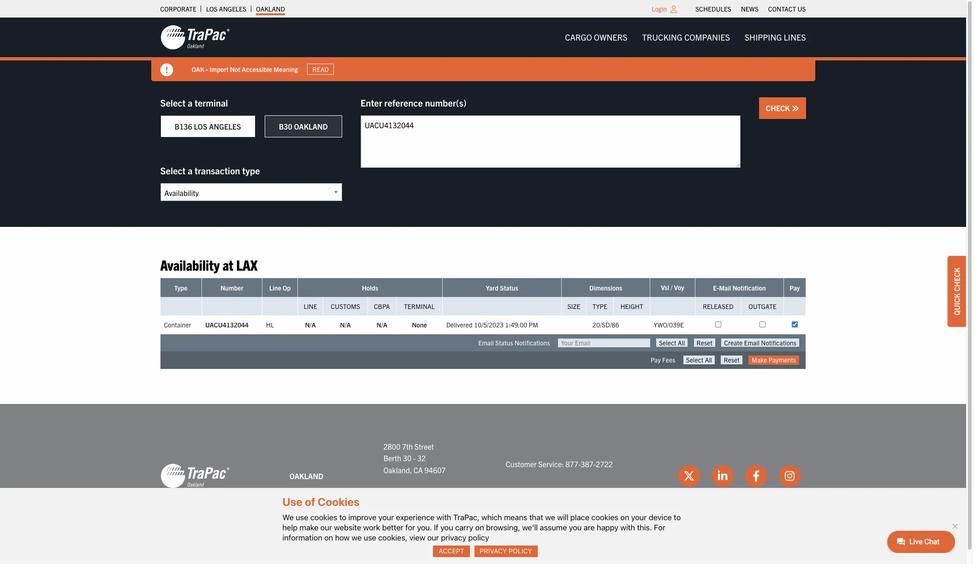 Task type: describe. For each thing, give the bounding box(es) containing it.
0 vertical spatial los
[[206, 5, 218, 13]]

cargo owners link
[[558, 28, 635, 47]]

lines
[[784, 32, 806, 42]]

street
[[414, 442, 434, 451]]

means
[[504, 513, 527, 522]]

owners
[[594, 32, 627, 42]]

we
[[282, 513, 294, 522]]

solid image inside check button
[[792, 105, 799, 112]]

customer service: 877-387-2722
[[506, 459, 613, 469]]

berth
[[383, 453, 401, 463]]

corporate
[[160, 5, 196, 13]]

improve
[[348, 513, 376, 522]]

use
[[282, 496, 302, 508]]

30
[[403, 453, 411, 463]]

status for email
[[495, 339, 513, 347]]

holds
[[362, 284, 378, 292]]

email status notifications
[[478, 339, 550, 347]]

customer
[[506, 459, 537, 469]]

trapac,
[[453, 513, 479, 522]]

carry
[[455, 523, 473, 532]]

at
[[223, 255, 233, 273]]

0 vertical spatial angeles
[[219, 5, 246, 13]]

none
[[412, 321, 427, 329]]

2 vertical spatial oakland
[[290, 471, 323, 480]]

2 your from the left
[[631, 513, 647, 522]]

firms
[[383, 489, 401, 498]]

line for line
[[304, 302, 317, 311]]

pay for pay
[[790, 284, 800, 292]]

0 horizontal spatial with
[[437, 513, 451, 522]]

1 vertical spatial we
[[352, 533, 362, 542]]

footer containing 2800 7th street
[[0, 404, 966, 564]]

1 vertical spatial los
[[194, 122, 207, 131]]

2 horizontal spatial on
[[620, 513, 629, 522]]

1 to from the left
[[339, 513, 346, 522]]

size
[[567, 302, 580, 311]]

port
[[383, 501, 397, 510]]

this.
[[637, 523, 652, 532]]

&
[[239, 65, 244, 73]]

status for yard
[[500, 284, 518, 292]]

for
[[654, 523, 665, 532]]

voy
[[674, 283, 684, 292]]

delivered
[[446, 321, 473, 329]]

1 vertical spatial oakland
[[294, 122, 328, 131]]

policy
[[509, 547, 532, 555]]

not
[[230, 65, 240, 73]]

reference
[[384, 97, 423, 108]]

1 vertical spatial type
[[592, 302, 607, 311]]

notifications
[[515, 339, 550, 347]]

op
[[283, 284, 291, 292]]

los angeles link
[[206, 2, 246, 15]]

login link
[[652, 5, 667, 13]]

information
[[282, 533, 322, 542]]

happy
[[597, 523, 618, 532]]

banner containing cargo owners
[[0, 18, 973, 81]]

work
[[363, 523, 380, 532]]

b136 los angeles
[[175, 122, 241, 131]]

2811
[[418, 501, 435, 510]]

0 horizontal spatial our
[[320, 523, 332, 532]]

assume
[[540, 523, 567, 532]]

shipping
[[745, 32, 782, 42]]

height
[[620, 302, 643, 311]]

ywo/039e
[[654, 321, 684, 329]]

news
[[741, 5, 758, 13]]

no image
[[950, 521, 959, 531]]

1 vertical spatial angeles
[[209, 122, 241, 131]]

pm
[[529, 321, 538, 329]]

10/5/2023
[[474, 321, 504, 329]]

import
[[210, 65, 229, 73]]

you.
[[417, 523, 432, 532]]

1 horizontal spatial we
[[545, 513, 555, 522]]

us
[[798, 5, 806, 13]]

a for terminal
[[188, 97, 192, 108]]

line op
[[269, 284, 291, 292]]

terminal
[[404, 302, 435, 311]]

0 vertical spatial oakland
[[256, 5, 285, 13]]

read for trapac.com lfd & demurrage
[[291, 65, 307, 73]]

better
[[382, 523, 403, 532]]

that
[[529, 513, 543, 522]]

877-
[[566, 459, 581, 469]]

los angeles
[[206, 5, 246, 13]]

1 horizontal spatial with
[[620, 523, 635, 532]]

mail
[[719, 284, 731, 292]]

1 your from the left
[[378, 513, 394, 522]]

check inside button
[[766, 103, 792, 113]]

privacy
[[480, 547, 507, 555]]

2722
[[596, 459, 613, 469]]

cookies,
[[378, 533, 407, 542]]

firms code:  y549 port code:  2811
[[383, 489, 439, 510]]

enter reference number(s)
[[361, 97, 467, 108]]

help
[[282, 523, 298, 532]]

contact us
[[768, 5, 806, 13]]

cookies
[[318, 496, 360, 508]]

trucking
[[642, 32, 682, 42]]

read link for oak - import not accessible meaning
[[307, 64, 334, 75]]

a for transaction
[[188, 165, 192, 176]]

20/sd/86
[[593, 321, 619, 329]]

corporate link
[[160, 2, 196, 15]]

0 horizontal spatial use
[[296, 513, 308, 522]]

oak
[[192, 65, 204, 73]]

- inside the 2800 7th street berth 30 - 32 oakland, ca 94607
[[413, 453, 416, 463]]

select for select a terminal
[[160, 97, 186, 108]]

Your Email email field
[[558, 339, 650, 347]]

type
[[242, 165, 260, 176]]

make
[[752, 356, 767, 364]]

0 vertical spatial type
[[174, 284, 187, 292]]

2 cookies from the left
[[591, 513, 618, 522]]

privacy
[[441, 533, 466, 542]]

yard
[[486, 284, 498, 292]]

accept link
[[433, 546, 470, 557]]

lfd
[[226, 65, 238, 73]]



Task type: vqa. For each thing, say whether or not it's contained in the screenshot.
the rightmost "|"
no



Task type: locate. For each thing, give the bounding box(es) containing it.
if
[[434, 523, 438, 532]]

oakland,
[[383, 465, 412, 474]]

0 horizontal spatial on
[[324, 533, 333, 542]]

2 select from the top
[[160, 165, 186, 176]]

code: up 'experience'
[[398, 501, 416, 510]]

1 horizontal spatial check
[[952, 267, 962, 291]]

status right yard
[[500, 284, 518, 292]]

shipping lines link
[[737, 28, 813, 47]]

type down the availability
[[174, 284, 187, 292]]

read link for trapac.com lfd & demurrage
[[286, 64, 313, 75]]

on up policy
[[475, 523, 484, 532]]

0 vertical spatial our
[[320, 523, 332, 532]]

0 vertical spatial on
[[620, 513, 629, 522]]

yard status
[[486, 284, 518, 292]]

fees
[[662, 356, 675, 364]]

you
[[440, 523, 453, 532], [569, 523, 582, 532]]

7th
[[402, 442, 413, 451]]

1 vertical spatial a
[[188, 165, 192, 176]]

2800 7th street berth 30 - 32 oakland, ca 94607
[[383, 442, 446, 474]]

1 you from the left
[[440, 523, 453, 532]]

type up 20/sd/86
[[592, 302, 607, 311]]

line for line op
[[269, 284, 281, 292]]

footer
[[0, 404, 966, 564]]

0 vertical spatial -
[[206, 65, 208, 73]]

2 a from the top
[[188, 165, 192, 176]]

- right 30
[[413, 453, 416, 463]]

0 vertical spatial line
[[269, 284, 281, 292]]

privacy policy
[[480, 547, 532, 555]]

menu bar
[[691, 2, 811, 15], [558, 28, 813, 47]]

0 horizontal spatial line
[[269, 284, 281, 292]]

3 n/a from the left
[[377, 321, 387, 329]]

None button
[[656, 339, 688, 347], [694, 339, 715, 347], [721, 339, 799, 347], [683, 356, 715, 364], [721, 356, 742, 364], [656, 339, 688, 347], [694, 339, 715, 347], [721, 339, 799, 347], [683, 356, 715, 364], [721, 356, 742, 364]]

b136
[[175, 122, 192, 131]]

1 vertical spatial with
[[620, 523, 635, 532]]

container
[[164, 321, 191, 329]]

cbpa
[[374, 302, 390, 311]]

our right make
[[320, 523, 332, 532]]

1 read from the left
[[291, 65, 307, 73]]

0 horizontal spatial type
[[174, 284, 187, 292]]

0 vertical spatial check
[[766, 103, 792, 113]]

los right b136
[[194, 122, 207, 131]]

vsl / voy
[[661, 283, 684, 292]]

oakland right los angeles link on the top left of the page
[[256, 5, 285, 13]]

1 vertical spatial select
[[160, 165, 186, 176]]

read right demurrage
[[291, 65, 307, 73]]

2 to from the left
[[674, 513, 681, 522]]

we
[[545, 513, 555, 522], [352, 533, 362, 542]]

device
[[649, 513, 672, 522]]

0 vertical spatial a
[[188, 97, 192, 108]]

to right device
[[674, 513, 681, 522]]

0 horizontal spatial check
[[766, 103, 792, 113]]

2 you from the left
[[569, 523, 582, 532]]

you down place on the bottom of page
[[569, 523, 582, 532]]

to up website
[[339, 513, 346, 522]]

1 vertical spatial code:
[[398, 501, 416, 510]]

1 horizontal spatial our
[[427, 533, 439, 542]]

select up b136
[[160, 97, 186, 108]]

experience
[[396, 513, 435, 522]]

pay for pay fees
[[651, 356, 661, 364]]

0 vertical spatial solid image
[[160, 64, 173, 77]]

1 horizontal spatial you
[[569, 523, 582, 532]]

your up this.
[[631, 513, 647, 522]]

cargo
[[565, 32, 592, 42]]

2 read from the left
[[312, 65, 329, 73]]

0 vertical spatial menu bar
[[691, 2, 811, 15]]

1 horizontal spatial on
[[475, 523, 484, 532]]

angeles
[[219, 5, 246, 13], [209, 122, 241, 131]]

number(s)
[[425, 97, 467, 108]]

read link right demurrage
[[286, 64, 313, 75]]

delivered 10/5/2023 1:49:00 pm
[[446, 321, 538, 329]]

on left how
[[324, 533, 333, 542]]

1 horizontal spatial cookies
[[591, 513, 618, 522]]

on left device
[[620, 513, 629, 522]]

number
[[221, 284, 243, 292]]

your up better
[[378, 513, 394, 522]]

line left op
[[269, 284, 281, 292]]

0 horizontal spatial you
[[440, 523, 453, 532]]

line left customs
[[304, 302, 317, 311]]

banner
[[0, 18, 973, 81]]

1 vertical spatial pay
[[651, 356, 661, 364]]

website
[[334, 523, 361, 532]]

read for oak - import not accessible meaning
[[312, 65, 329, 73]]

are
[[584, 523, 595, 532]]

None checkbox
[[792, 322, 798, 328]]

Enter reference number(s) text field
[[361, 115, 741, 168]]

1 horizontal spatial -
[[413, 453, 416, 463]]

los right corporate link at top left
[[206, 5, 218, 13]]

2 horizontal spatial n/a
[[377, 321, 387, 329]]

1 n/a from the left
[[305, 321, 316, 329]]

2 oakland image from the top
[[160, 463, 229, 489]]

n/a right hl
[[305, 321, 316, 329]]

e-
[[713, 284, 719, 292]]

oakland
[[256, 5, 285, 13], [294, 122, 328, 131], [290, 471, 323, 480]]

oakland right b30
[[294, 122, 328, 131]]

1 a from the top
[[188, 97, 192, 108]]

outgate
[[749, 302, 776, 311]]

1 vertical spatial oakland image
[[160, 463, 229, 489]]

1 horizontal spatial use
[[364, 533, 376, 542]]

quick check link
[[948, 256, 966, 327]]

0 horizontal spatial your
[[378, 513, 394, 522]]

1 horizontal spatial pay
[[790, 284, 800, 292]]

shipping lines
[[745, 32, 806, 42]]

your
[[378, 513, 394, 522], [631, 513, 647, 522]]

menu bar containing cargo owners
[[558, 28, 813, 47]]

0 horizontal spatial -
[[206, 65, 208, 73]]

0 horizontal spatial read
[[291, 65, 307, 73]]

notification
[[733, 284, 766, 292]]

1 vertical spatial -
[[413, 453, 416, 463]]

oakland image
[[160, 24, 229, 50], [160, 463, 229, 489]]

use down work
[[364, 533, 376, 542]]

y549
[[422, 489, 439, 498]]

our down if
[[427, 533, 439, 542]]

with left this.
[[620, 523, 635, 532]]

we down website
[[352, 533, 362, 542]]

contact us link
[[768, 2, 806, 15]]

with
[[437, 513, 451, 522], [620, 523, 635, 532]]

of
[[305, 496, 315, 508]]

quick check
[[952, 267, 962, 315]]

None checkbox
[[715, 322, 721, 328], [760, 322, 766, 328], [715, 322, 721, 328], [760, 322, 766, 328]]

trucking companies link
[[635, 28, 737, 47]]

uacu4132044
[[205, 321, 249, 329]]

we up the assume
[[545, 513, 555, 522]]

1 horizontal spatial type
[[592, 302, 607, 311]]

0 vertical spatial use
[[296, 513, 308, 522]]

1 vertical spatial status
[[495, 339, 513, 347]]

0 horizontal spatial pay
[[651, 356, 661, 364]]

transaction
[[195, 165, 240, 176]]

cookies up happy
[[591, 513, 618, 522]]

status
[[500, 284, 518, 292], [495, 339, 513, 347]]

pay right notification
[[790, 284, 800, 292]]

companies
[[684, 32, 730, 42]]

pay left the fees on the bottom right
[[651, 356, 661, 364]]

how
[[335, 533, 350, 542]]

trapac.com
[[192, 65, 225, 73]]

vsl
[[661, 283, 669, 292]]

- right oak
[[206, 65, 208, 73]]

los
[[206, 5, 218, 13], [194, 122, 207, 131]]

select a terminal
[[160, 97, 228, 108]]

menu bar up shipping on the right top
[[691, 2, 811, 15]]

1 horizontal spatial your
[[631, 513, 647, 522]]

0 horizontal spatial cookies
[[310, 513, 337, 522]]

schedules link
[[695, 2, 731, 15]]

1 vertical spatial menu bar
[[558, 28, 813, 47]]

b30
[[279, 122, 292, 131]]

quick
[[952, 293, 962, 315]]

privacy policy link
[[474, 546, 537, 557]]

oakland up of
[[290, 471, 323, 480]]

dimensions
[[589, 284, 622, 292]]

1 select from the top
[[160, 97, 186, 108]]

1 vertical spatial line
[[304, 302, 317, 311]]

check button
[[759, 97, 806, 119]]

0 vertical spatial oakland image
[[160, 24, 229, 50]]

1 vertical spatial solid image
[[792, 105, 799, 112]]

on
[[620, 513, 629, 522], [475, 523, 484, 532], [324, 533, 333, 542]]

1 oakland image from the top
[[160, 24, 229, 50]]

our
[[320, 523, 332, 532], [427, 533, 439, 542]]

1 horizontal spatial solid image
[[792, 105, 799, 112]]

angeles down terminal
[[209, 122, 241, 131]]

0 vertical spatial we
[[545, 513, 555, 522]]

trapac.com lfd & demurrage
[[192, 65, 276, 73]]

availability at lax
[[160, 255, 258, 273]]

n/a
[[305, 321, 316, 329], [340, 321, 351, 329], [377, 321, 387, 329]]

read right meaning
[[312, 65, 329, 73]]

you right if
[[440, 523, 453, 532]]

e-mail notification
[[713, 284, 766, 292]]

read link right meaning
[[307, 64, 334, 75]]

b30 oakland
[[279, 122, 328, 131]]

0 vertical spatial with
[[437, 513, 451, 522]]

0 horizontal spatial we
[[352, 533, 362, 542]]

service:
[[538, 459, 564, 469]]

menu bar down the light icon at the top right of page
[[558, 28, 813, 47]]

0 vertical spatial code:
[[403, 489, 421, 498]]

1:49:00
[[505, 321, 527, 329]]

with up if
[[437, 513, 451, 522]]

1 cookies from the left
[[310, 513, 337, 522]]

-
[[206, 65, 208, 73], [413, 453, 416, 463]]

select for select a transaction type
[[160, 165, 186, 176]]

0 vertical spatial pay
[[790, 284, 800, 292]]

2 read link from the left
[[307, 64, 334, 75]]

view
[[409, 533, 425, 542]]

387-
[[581, 459, 596, 469]]

n/a down customs
[[340, 321, 351, 329]]

1 vertical spatial use
[[364, 533, 376, 542]]

schedules
[[695, 5, 731, 13]]

1 horizontal spatial line
[[304, 302, 317, 311]]

cookies up make
[[310, 513, 337, 522]]

2 n/a from the left
[[340, 321, 351, 329]]

1 vertical spatial on
[[475, 523, 484, 532]]

code: up 2811
[[403, 489, 421, 498]]

0 horizontal spatial n/a
[[305, 321, 316, 329]]

use of cookies we use cookies to improve your experience with trapac, which means that we will place cookies on your device to help make our website work better for you. if you carry on browsing, we'll assume you are happy with this. for information on how we use cookies, view our privacy policy
[[282, 496, 681, 542]]

a left transaction
[[188, 165, 192, 176]]

0 vertical spatial status
[[500, 284, 518, 292]]

light image
[[671, 6, 677, 13]]

oak - import not accessible meaning
[[192, 65, 298, 73]]

accessible
[[242, 65, 272, 73]]

1 horizontal spatial read
[[312, 65, 329, 73]]

0 horizontal spatial to
[[339, 513, 346, 522]]

a left terminal
[[188, 97, 192, 108]]

0 vertical spatial select
[[160, 97, 186, 108]]

place
[[570, 513, 589, 522]]

customs
[[331, 302, 360, 311]]

select left transaction
[[160, 165, 186, 176]]

status right email
[[495, 339, 513, 347]]

angeles left oakland link
[[219, 5, 246, 13]]

1 horizontal spatial n/a
[[340, 321, 351, 329]]

ca
[[414, 465, 423, 474]]

email
[[478, 339, 494, 347]]

news link
[[741, 2, 758, 15]]

1 vertical spatial our
[[427, 533, 439, 542]]

demurrage
[[245, 65, 276, 73]]

login
[[652, 5, 667, 13]]

policy
[[468, 533, 489, 542]]

1 read link from the left
[[286, 64, 313, 75]]

1 vertical spatial check
[[952, 267, 962, 291]]

1 horizontal spatial to
[[674, 513, 681, 522]]

0 horizontal spatial solid image
[[160, 64, 173, 77]]

solid image
[[160, 64, 173, 77], [792, 105, 799, 112]]

2 vertical spatial on
[[324, 533, 333, 542]]

menu bar containing schedules
[[691, 2, 811, 15]]

n/a down cbpa
[[377, 321, 387, 329]]

use up make
[[296, 513, 308, 522]]



